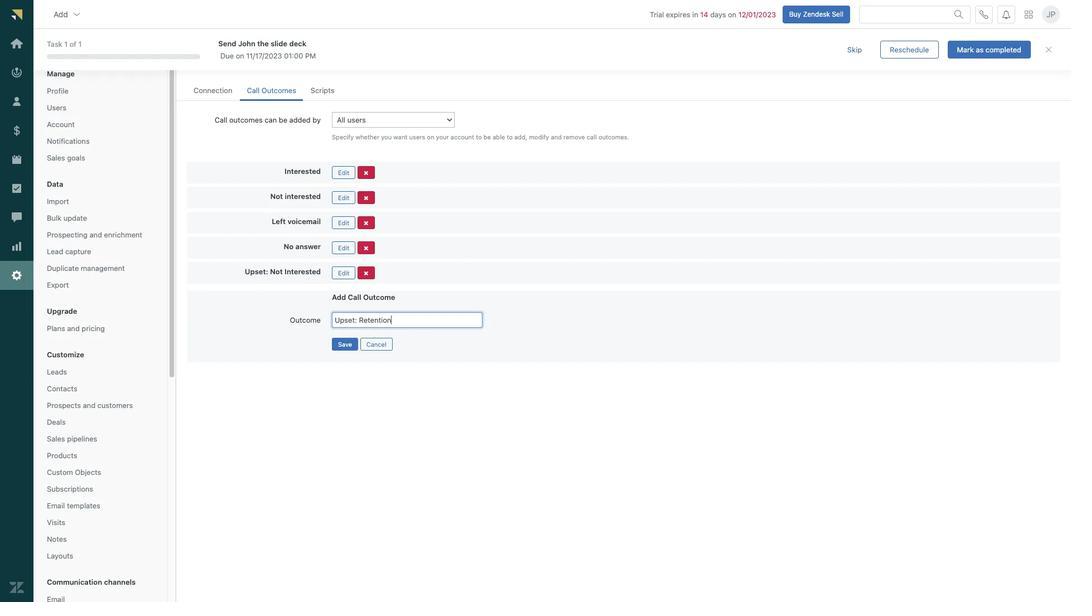 Task type: locate. For each thing, give the bounding box(es) containing it.
edit link right the answer
[[332, 242, 356, 254]]

edit link for not interested
[[332, 191, 356, 204]]

edit link right "interested"
[[332, 191, 356, 204]]

edit right 'voicemail'
[[338, 219, 350, 227]]

to right account
[[476, 133, 482, 141]]

upgrade
[[47, 307, 77, 316]]

on right users
[[427, 133, 435, 141]]

custom
[[47, 468, 73, 477]]

be left 'able'
[[484, 133, 491, 141]]

1 not from the top
[[270, 192, 283, 201]]

layouts link
[[42, 549, 159, 564]]

2 remove image from the top
[[364, 195, 369, 201]]

save button
[[332, 338, 358, 351]]

on for specify whether you want users on your account to be able to add, modify and remove call outcomes.
[[427, 133, 435, 141]]

prospects
[[47, 401, 81, 410]]

jp
[[1047, 9, 1056, 19]]

3 edit link from the top
[[332, 216, 356, 229]]

1 vertical spatial interested
[[285, 267, 321, 276]]

sales inside sales goals link
[[47, 154, 65, 162]]

custom objects link
[[42, 466, 159, 480]]

to
[[476, 133, 482, 141], [507, 133, 513, 141]]

john
[[238, 39, 256, 48]]

2 to from the left
[[507, 133, 513, 141]]

objects
[[75, 468, 101, 477]]

reschedule button
[[881, 41, 939, 59]]

edit link for upset: not interested
[[332, 267, 356, 280]]

zendesk
[[803, 10, 831, 18]]

and up 'leads'
[[222, 42, 244, 57]]

chevron down image
[[72, 10, 81, 19]]

2 vertical spatial on
[[427, 133, 435, 141]]

2 interested from the top
[[285, 267, 321, 276]]

edit link right 'voicemail'
[[332, 216, 356, 229]]

5 edit from the top
[[338, 270, 350, 277]]

1 left of
[[64, 40, 68, 49]]

1 vertical spatial add
[[332, 293, 346, 302]]

and right modify on the top of page
[[551, 133, 562, 141]]

of
[[70, 40, 76, 49]]

add up save
[[332, 293, 346, 302]]

call
[[587, 133, 597, 141]]

call outcomes link
[[240, 81, 303, 101]]

trial expires in 14 days on 12/01/2023
[[650, 10, 777, 19]]

remove
[[564, 133, 585, 141]]

task
[[47, 40, 62, 49]]

edit down the specify
[[338, 169, 350, 176]]

send john the slide deck link
[[218, 38, 818, 48]]

interested down no answer
[[285, 267, 321, 276]]

users
[[47, 103, 66, 112]]

1 vertical spatial sales
[[47, 435, 65, 444]]

1 edit from the top
[[338, 169, 350, 176]]

call inside 'voice and text call your leads and contacts directly from sell. learn about'
[[187, 60, 200, 69]]

your down voice
[[202, 60, 217, 69]]

and down contacts "link"
[[83, 401, 95, 410]]

0 horizontal spatial your
[[202, 60, 217, 69]]

1 vertical spatial outcome
[[290, 316, 321, 325]]

0 horizontal spatial on
[[236, 51, 244, 60]]

goals
[[67, 154, 85, 162]]

0 vertical spatial outcome
[[363, 293, 395, 302]]

email templates
[[47, 502, 100, 511]]

0 horizontal spatial be
[[279, 116, 288, 125]]

add left chevron down icon
[[54, 9, 68, 19]]

cancel
[[367, 341, 387, 348]]

edit right "interested"
[[338, 194, 350, 201]]

add inside add button
[[54, 9, 68, 19]]

bulk update
[[47, 214, 87, 223]]

1 right of
[[78, 40, 82, 49]]

2 edit link from the top
[[332, 191, 356, 204]]

on inside send john the slide deck due on 11/17/2023 01:00 pm
[[236, 51, 244, 60]]

skip button
[[838, 41, 872, 59]]

1 horizontal spatial outcome
[[363, 293, 395, 302]]

mark as completed
[[958, 45, 1022, 54]]

prospecting and enrichment link
[[42, 228, 159, 242]]

sales left goals
[[47, 154, 65, 162]]

and down bulk update link
[[90, 231, 102, 239]]

sales pipelines link
[[42, 432, 159, 447]]

4 remove image from the top
[[364, 246, 369, 252]]

edit for no answer
[[338, 244, 350, 252]]

products link
[[42, 449, 159, 463]]

cancel image
[[1045, 45, 1054, 54]]

in
[[693, 10, 699, 19]]

on
[[728, 10, 737, 19], [236, 51, 244, 60], [427, 133, 435, 141]]

pipelines
[[67, 435, 97, 444]]

remove image
[[364, 170, 369, 176], [364, 195, 369, 201], [364, 220, 369, 227], [364, 246, 369, 252]]

1 horizontal spatial 1
[[78, 40, 82, 49]]

and for text
[[222, 42, 244, 57]]

profile link
[[42, 84, 159, 98]]

expires
[[666, 10, 691, 19]]

by
[[313, 116, 321, 125]]

on right days on the top
[[728, 10, 737, 19]]

enrichment
[[104, 231, 142, 239]]

2 sales from the top
[[47, 435, 65, 444]]

0 vertical spatial interested
[[285, 167, 321, 176]]

1 sales from the top
[[47, 154, 65, 162]]

add button
[[45, 3, 90, 25]]

edit left remove icon
[[338, 270, 350, 277]]

prospects and customers
[[47, 401, 133, 410]]

0 vertical spatial be
[[279, 116, 288, 125]]

notifications
[[47, 137, 90, 146]]

0 horizontal spatial to
[[476, 133, 482, 141]]

on right due
[[236, 51, 244, 60]]

4 edit from the top
[[338, 244, 350, 252]]

outcome
[[363, 293, 395, 302], [290, 316, 321, 325]]

2 edit from the top
[[338, 194, 350, 201]]

visits
[[47, 519, 65, 528]]

0 vertical spatial sales
[[47, 154, 65, 162]]

prospecting
[[47, 231, 88, 239]]

specify whether you want users on your account to be able to add, modify and remove call outcomes.
[[332, 133, 630, 141]]

1 horizontal spatial your
[[436, 133, 449, 141]]

voice and text call your leads and contacts directly from sell. learn about
[[187, 42, 388, 69]]

outcome down "upset: not interested" at the left
[[290, 316, 321, 325]]

1 horizontal spatial be
[[484, 133, 491, 141]]

1 vertical spatial be
[[484, 133, 491, 141]]

sales down the deals at the bottom left of the page
[[47, 435, 65, 444]]

0 vertical spatial on
[[728, 10, 737, 19]]

1 to from the left
[[476, 133, 482, 141]]

1 vertical spatial your
[[436, 133, 449, 141]]

1 horizontal spatial to
[[507, 133, 513, 141]]

1 vertical spatial not
[[270, 267, 283, 276]]

edit for interested
[[338, 169, 350, 176]]

outcomes
[[262, 86, 296, 95]]

0 horizontal spatial outcome
[[290, 316, 321, 325]]

0 vertical spatial not
[[270, 192, 283, 201]]

account
[[451, 133, 474, 141]]

to right 'able'
[[507, 133, 513, 141]]

2 horizontal spatial on
[[728, 10, 737, 19]]

3 remove image from the top
[[364, 220, 369, 227]]

whether
[[356, 133, 380, 141]]

0 vertical spatial add
[[54, 9, 68, 19]]

sales inside "sales pipelines" link
[[47, 435, 65, 444]]

remove image for voicemail
[[364, 220, 369, 227]]

1 horizontal spatial on
[[427, 133, 435, 141]]

bell image
[[1003, 10, 1011, 19]]

0 horizontal spatial add
[[54, 9, 68, 19]]

data
[[47, 180, 63, 189]]

your left account
[[436, 133, 449, 141]]

3 edit from the top
[[338, 219, 350, 227]]

buy zendesk sell
[[790, 10, 844, 18]]

deals link
[[42, 415, 159, 430]]

modify
[[529, 133, 549, 141]]

upset:
[[245, 267, 268, 276]]

upset: not interested
[[245, 267, 321, 276]]

outcome down remove icon
[[363, 293, 395, 302]]

plans and pricing
[[47, 324, 105, 333]]

able
[[493, 133, 505, 141]]

customers
[[97, 401, 133, 410]]

trial
[[650, 10, 664, 19]]

11/17/2023
[[246, 51, 282, 60]]

products
[[47, 452, 77, 461]]

sales for sales pipelines
[[47, 435, 65, 444]]

remove image for interested
[[364, 195, 369, 201]]

1 interested from the top
[[285, 167, 321, 176]]

edit link down the specify
[[332, 166, 356, 179]]

12/01/2023
[[739, 10, 777, 19]]

0 vertical spatial your
[[202, 60, 217, 69]]

edit link left remove icon
[[332, 267, 356, 280]]

1
[[64, 40, 68, 49], [78, 40, 82, 49]]

not right upset:
[[270, 267, 283, 276]]

5 edit link from the top
[[332, 267, 356, 280]]

interested
[[285, 167, 321, 176], [285, 267, 321, 276]]

0 horizontal spatial 1
[[64, 40, 68, 49]]

search image
[[955, 10, 964, 19]]

communication channels
[[47, 578, 136, 587]]

1 vertical spatial on
[[236, 51, 244, 60]]

voicemail
[[288, 217, 321, 226]]

and right plans
[[67, 324, 80, 333]]

1 edit link from the top
[[332, 166, 356, 179]]

contacts
[[47, 385, 77, 394]]

be right can
[[279, 116, 288, 125]]

and inside "link"
[[67, 324, 80, 333]]

1 1 from the left
[[64, 40, 68, 49]]

interested up "interested"
[[285, 167, 321, 176]]

not up left
[[270, 192, 283, 201]]

edit right the answer
[[338, 244, 350, 252]]

lead
[[47, 247, 63, 256]]

1 horizontal spatial add
[[332, 293, 346, 302]]

4 edit link from the top
[[332, 242, 356, 254]]

reschedule
[[890, 45, 930, 54]]

and
[[222, 42, 244, 57], [239, 60, 251, 69], [551, 133, 562, 141], [90, 231, 102, 239], [67, 324, 80, 333], [83, 401, 95, 410]]

None field
[[63, 42, 151, 52]]



Task type: vqa. For each thing, say whether or not it's contained in the screenshot.
Prospects And Customers link
yes



Task type: describe. For each thing, give the bounding box(es) containing it.
you
[[381, 133, 392, 141]]

export
[[47, 281, 69, 290]]

contacts link
[[42, 382, 159, 396]]

edit link for interested
[[332, 166, 356, 179]]

capture
[[65, 247, 91, 256]]

notes
[[47, 535, 67, 544]]

call outcomes can be added by
[[215, 116, 321, 125]]

export link
[[42, 278, 159, 293]]

custom objects
[[47, 468, 101, 477]]

duplicate
[[47, 264, 79, 273]]

edit for upset: not interested
[[338, 270, 350, 277]]

save
[[338, 341, 352, 348]]

email templates link
[[42, 499, 159, 514]]

management
[[81, 264, 125, 273]]

edit link for left voicemail
[[332, 216, 356, 229]]

users link
[[42, 100, 159, 115]]

lead capture link
[[42, 245, 159, 259]]

learn
[[346, 60, 365, 69]]

outcomes.
[[599, 133, 630, 141]]

slide
[[271, 39, 288, 48]]

want
[[394, 133, 408, 141]]

scripts link
[[304, 81, 341, 101]]

account link
[[42, 117, 159, 132]]

bulk
[[47, 214, 62, 223]]

added
[[289, 116, 311, 125]]

send john the slide deck due on 11/17/2023 01:00 pm
[[218, 39, 316, 60]]

sell
[[833, 10, 844, 18]]

update
[[63, 214, 87, 223]]

visits link
[[42, 516, 159, 530]]

cancel button
[[360, 338, 393, 351]]

2 1 from the left
[[78, 40, 82, 49]]

pm
[[305, 51, 316, 60]]

and for enrichment
[[90, 231, 102, 239]]

edit for not interested
[[338, 194, 350, 201]]

remove image for answer
[[364, 246, 369, 252]]

email
[[47, 502, 65, 511]]

prospecting and enrichment
[[47, 231, 142, 239]]

buy
[[790, 10, 802, 18]]

mark
[[958, 45, 975, 54]]

zendesk products image
[[1025, 10, 1033, 18]]

subscriptions
[[47, 485, 93, 494]]

import link
[[42, 194, 159, 209]]

and for pricing
[[67, 324, 80, 333]]

manage
[[47, 69, 75, 78]]

call outcomes
[[247, 86, 296, 95]]

duplicate management
[[47, 264, 125, 273]]

and for customers
[[83, 401, 95, 410]]

profile
[[47, 87, 69, 95]]

customize
[[47, 351, 84, 360]]

1 remove image from the top
[[364, 170, 369, 176]]

notifications link
[[42, 134, 159, 149]]

answer
[[296, 242, 321, 251]]

sales for sales goals
[[47, 154, 65, 162]]

account
[[47, 120, 75, 129]]

mark as completed button
[[948, 41, 1032, 59]]

calls image
[[980, 10, 989, 19]]

lead capture
[[47, 247, 91, 256]]

send
[[218, 39, 236, 48]]

01:00
[[284, 51, 303, 60]]

directly
[[285, 60, 310, 69]]

add,
[[515, 133, 528, 141]]

notes link
[[42, 533, 159, 547]]

from
[[312, 60, 328, 69]]

and right 'leads'
[[239, 60, 251, 69]]

leads
[[219, 60, 237, 69]]

skip
[[848, 45, 862, 54]]

no answer
[[284, 242, 321, 251]]

can
[[265, 116, 277, 125]]

due
[[220, 51, 234, 60]]

2 not from the top
[[270, 267, 283, 276]]

edit for left voicemail
[[338, 219, 350, 227]]

pricing
[[82, 324, 105, 333]]

import
[[47, 197, 69, 206]]

days
[[711, 10, 726, 19]]

edit link for no answer
[[332, 242, 356, 254]]

add for add call outcome
[[332, 293, 346, 302]]

not interested
[[270, 192, 321, 201]]

add for add
[[54, 9, 68, 19]]

duplicate management link
[[42, 261, 159, 276]]

connection
[[194, 86, 232, 95]]

users
[[409, 133, 425, 141]]

connection link
[[187, 81, 239, 101]]

left voicemail
[[272, 217, 321, 226]]

remove image
[[364, 271, 369, 277]]

communication
[[47, 578, 102, 587]]

about
[[367, 60, 386, 69]]

no
[[284, 242, 294, 251]]

the
[[257, 39, 269, 48]]

voice
[[187, 42, 219, 57]]

Outcome text field
[[332, 312, 483, 328]]

your inside 'voice and text call your leads and contacts directly from sell. learn about'
[[202, 60, 217, 69]]

prospects and customers link
[[42, 399, 159, 413]]

sales pipelines
[[47, 435, 97, 444]]

on for trial expires in 14 days on 12/01/2023
[[728, 10, 737, 19]]

zendesk image
[[9, 581, 24, 596]]



